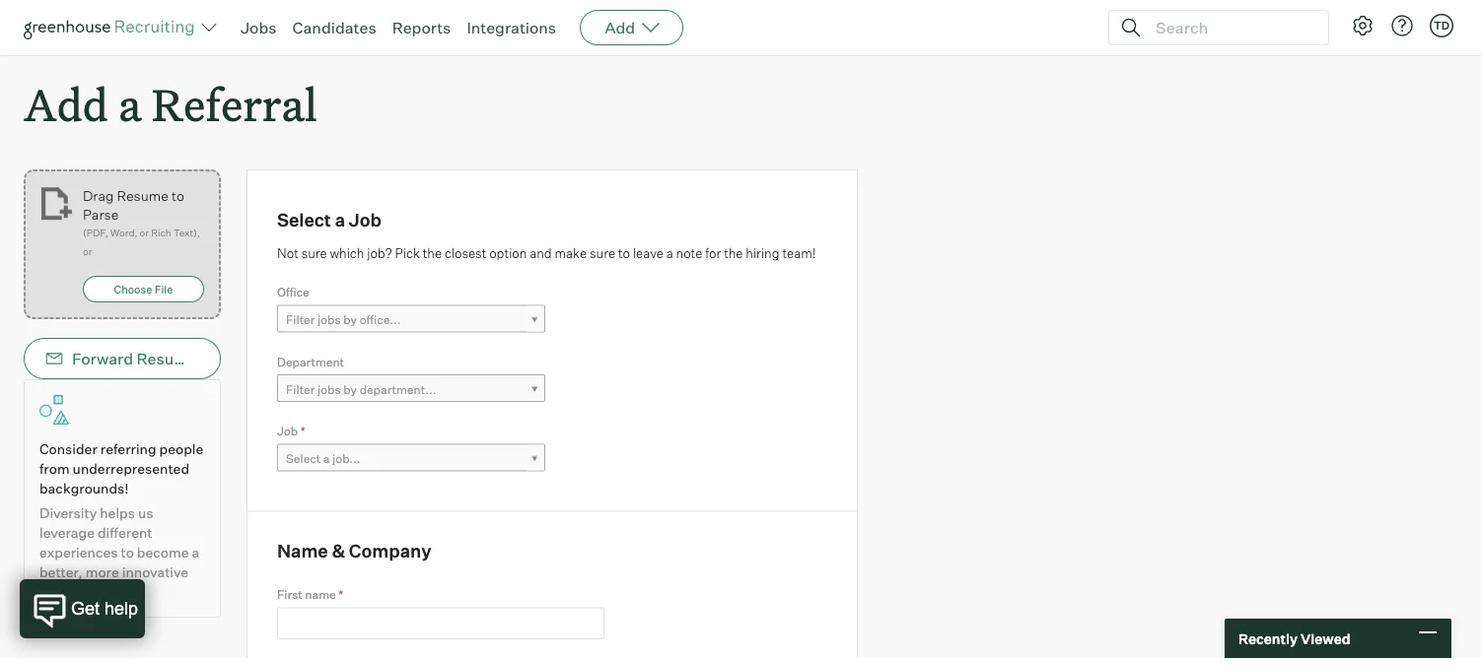 Task type: locate. For each thing, give the bounding box(es) containing it.
more
[[85, 564, 119, 581]]

job up select a job...
[[277, 424, 298, 439]]

*
[[301, 424, 305, 439], [339, 588, 343, 603]]

1 sure from the left
[[301, 246, 327, 261]]

select inside 'link'
[[286, 452, 321, 467]]

2 the from the left
[[724, 246, 743, 261]]

choose
[[114, 283, 152, 296]]

select up not
[[277, 209, 331, 231]]

2 sure from the left
[[590, 246, 615, 261]]

td
[[1434, 19, 1450, 32]]

1 vertical spatial *
[[339, 588, 343, 603]]

word,
[[110, 227, 137, 239]]

team!
[[782, 246, 816, 261]]

make
[[555, 246, 587, 261]]

office...
[[360, 313, 401, 328]]

1 horizontal spatial sure
[[590, 246, 615, 261]]

sure right make at the left top
[[590, 246, 615, 261]]

consider referring people from underrepresented backgrounds! diversity helps us leverage different experiences to become a better, more innovative company.
[[39, 441, 203, 601]]

pick
[[395, 246, 420, 261]]

0 horizontal spatial *
[[301, 424, 305, 439]]

resume
[[117, 187, 168, 204], [137, 349, 197, 369]]

or down (pdf,
[[83, 246, 92, 258]]

1 vertical spatial filter
[[286, 382, 315, 397]]

0 vertical spatial or
[[140, 227, 149, 239]]

2 jobs from the top
[[317, 382, 341, 397]]

1 horizontal spatial or
[[140, 227, 149, 239]]

to inside consider referring people from underrepresented backgrounds! diversity helps us leverage different experiences to become a better, more innovative company.
[[121, 544, 134, 562]]

0 horizontal spatial add
[[24, 75, 108, 133]]

not sure which job? pick the closest option and make sure to leave a note for the hiring team!
[[277, 246, 816, 261]]

or left the rich
[[140, 227, 149, 239]]

different
[[98, 525, 152, 542]]

1 vertical spatial jobs
[[317, 382, 341, 397]]

by for department...
[[343, 382, 357, 397]]

the
[[423, 246, 442, 261], [724, 246, 743, 261]]

a
[[118, 75, 141, 133], [335, 209, 345, 231], [666, 246, 673, 261], [323, 452, 330, 467], [192, 544, 199, 562]]

or
[[140, 227, 149, 239], [83, 246, 92, 258]]

closest
[[445, 246, 486, 261]]

by
[[343, 313, 357, 328], [343, 382, 357, 397]]

job
[[349, 209, 381, 231], [277, 424, 298, 439]]

filter jobs by office...
[[286, 313, 401, 328]]

resume up the rich
[[117, 187, 168, 204]]

by for office...
[[343, 313, 357, 328]]

recently viewed
[[1238, 630, 1350, 648]]

integrations
[[467, 18, 556, 37]]

a up which
[[335, 209, 345, 231]]

for
[[705, 246, 721, 261]]

integrations link
[[467, 18, 556, 37]]

text),
[[173, 227, 200, 239]]

resume inside 'drag resume to parse (pdf, word, or rich text), or'
[[117, 187, 168, 204]]

1 vertical spatial by
[[343, 382, 357, 397]]

a down greenhouse recruiting image
[[118, 75, 141, 133]]

filter down office
[[286, 313, 315, 328]]

2 filter from the top
[[286, 382, 315, 397]]

1 filter from the top
[[286, 313, 315, 328]]

to up text), at the left top
[[172, 187, 184, 204]]

a left the note
[[666, 246, 673, 261]]

0 vertical spatial select
[[277, 209, 331, 231]]

reports
[[392, 18, 451, 37]]

sure
[[301, 246, 327, 261], [590, 246, 615, 261]]

0 horizontal spatial to
[[121, 544, 134, 562]]

1 horizontal spatial to
[[172, 187, 184, 204]]

1 by from the top
[[343, 313, 357, 328]]

1 horizontal spatial *
[[339, 588, 343, 603]]

2 horizontal spatial to
[[618, 246, 630, 261]]

to left leave
[[618, 246, 630, 261]]

&
[[332, 541, 345, 563]]

job up job?
[[349, 209, 381, 231]]

0 horizontal spatial or
[[83, 246, 92, 258]]

resume inside button
[[137, 349, 197, 369]]

td button
[[1426, 10, 1457, 41]]

0 horizontal spatial job
[[277, 424, 298, 439]]

add for add a referral
[[24, 75, 108, 133]]

a inside select a job... 'link'
[[323, 452, 330, 467]]

option
[[489, 246, 527, 261]]

select for select a job...
[[286, 452, 321, 467]]

the right for at the left of the page
[[724, 246, 743, 261]]

to down different
[[121, 544, 134, 562]]

filter
[[286, 313, 315, 328], [286, 382, 315, 397]]

1 horizontal spatial the
[[724, 246, 743, 261]]

* right the name
[[339, 588, 343, 603]]

a left job...
[[323, 452, 330, 467]]

filter jobs by department...
[[286, 382, 436, 397]]

select a job... link
[[277, 444, 545, 473]]

add inside popup button
[[605, 18, 635, 37]]

0 vertical spatial by
[[343, 313, 357, 328]]

1 vertical spatial add
[[24, 75, 108, 133]]

add button
[[580, 10, 683, 45]]

1 jobs from the top
[[317, 313, 341, 328]]

via
[[200, 349, 222, 369]]

1 vertical spatial select
[[286, 452, 321, 467]]

select
[[277, 209, 331, 231], [286, 452, 321, 467]]

to
[[172, 187, 184, 204], [618, 246, 630, 261], [121, 544, 134, 562]]

1 vertical spatial or
[[83, 246, 92, 258]]

consider
[[39, 441, 97, 458]]

select down job *
[[286, 452, 321, 467]]

jobs
[[317, 313, 341, 328], [317, 382, 341, 397]]

drag resume to parse (pdf, word, or rich text), or
[[83, 187, 200, 258]]

0 vertical spatial jobs
[[317, 313, 341, 328]]

configure image
[[1351, 14, 1375, 37]]

innovative
[[122, 564, 188, 581]]

0 vertical spatial *
[[301, 424, 305, 439]]

0 horizontal spatial the
[[423, 246, 442, 261]]

the right pick
[[423, 246, 442, 261]]

candidates
[[292, 18, 376, 37]]

job...
[[332, 452, 360, 467]]

jobs up the department
[[317, 313, 341, 328]]

resume left "via"
[[137, 349, 197, 369]]

0 vertical spatial job
[[349, 209, 381, 231]]

1 vertical spatial resume
[[137, 349, 197, 369]]

choose file
[[114, 283, 173, 296]]

by left office...
[[343, 313, 357, 328]]

referral
[[152, 75, 317, 133]]

helps
[[100, 505, 135, 522]]

jobs down the department
[[317, 382, 341, 397]]

filter jobs by department... link
[[277, 375, 545, 403]]

2 by from the top
[[343, 382, 357, 397]]

None text field
[[277, 608, 604, 640]]

by left department...
[[343, 382, 357, 397]]

0 horizontal spatial sure
[[301, 246, 327, 261]]

a inside consider referring people from underrepresented backgrounds! diversity helps us leverage different experiences to become a better, more innovative company.
[[192, 544, 199, 562]]

forward resume via email
[[72, 349, 266, 369]]

viewed
[[1301, 630, 1350, 648]]

add a referral
[[24, 75, 317, 133]]

filter down the department
[[286, 382, 315, 397]]

become
[[137, 544, 189, 562]]

resume for forward
[[137, 349, 197, 369]]

a right become
[[192, 544, 199, 562]]

1 vertical spatial job
[[277, 424, 298, 439]]

first
[[277, 588, 302, 603]]

note
[[676, 246, 702, 261]]

sure right not
[[301, 246, 327, 261]]

* up select a job...
[[301, 424, 305, 439]]

filter for filter jobs by office...
[[286, 313, 315, 328]]

email
[[225, 349, 266, 369]]

1 horizontal spatial add
[[605, 18, 635, 37]]

job *
[[277, 424, 305, 439]]

0 vertical spatial to
[[172, 187, 184, 204]]

2 vertical spatial to
[[121, 544, 134, 562]]

0 vertical spatial filter
[[286, 313, 315, 328]]

1 vertical spatial to
[[618, 246, 630, 261]]

add
[[605, 18, 635, 37], [24, 75, 108, 133]]

0 vertical spatial add
[[605, 18, 635, 37]]

jobs for office
[[317, 313, 341, 328]]

forward
[[72, 349, 133, 369]]

0 vertical spatial resume
[[117, 187, 168, 204]]

to inside 'drag resume to parse (pdf, word, or rich text), or'
[[172, 187, 184, 204]]

company
[[349, 541, 431, 563]]



Task type: vqa. For each thing, say whether or not it's contained in the screenshot.
Cover letter
no



Task type: describe. For each thing, give the bounding box(es) containing it.
backgrounds!
[[39, 480, 129, 498]]

underrepresented
[[73, 461, 189, 478]]

hiring
[[746, 246, 779, 261]]

experiences
[[39, 544, 118, 562]]

us
[[138, 505, 153, 522]]

parse
[[83, 206, 119, 223]]

file
[[155, 283, 173, 296]]

filter jobs by office... link
[[277, 305, 545, 334]]

office
[[277, 285, 309, 300]]

reports link
[[392, 18, 451, 37]]

1 the from the left
[[423, 246, 442, 261]]

select a job...
[[286, 452, 360, 467]]

greenhouse recruiting image
[[24, 16, 201, 39]]

Search text field
[[1151, 13, 1310, 42]]

jobs
[[241, 18, 277, 37]]

name
[[277, 541, 328, 563]]

forward resume via email button
[[24, 338, 266, 380]]

which
[[330, 246, 364, 261]]

filter for filter jobs by department...
[[286, 382, 315, 397]]

department
[[277, 355, 344, 369]]

recently
[[1238, 630, 1298, 648]]

not
[[277, 246, 299, 261]]

(pdf,
[[83, 227, 108, 239]]

leverage
[[39, 525, 95, 542]]

td button
[[1430, 14, 1453, 37]]

a for referral
[[118, 75, 141, 133]]

and
[[530, 246, 552, 261]]

from
[[39, 461, 70, 478]]

department...
[[360, 382, 436, 397]]

job?
[[367, 246, 392, 261]]

add for add
[[605, 18, 635, 37]]

better,
[[39, 564, 83, 581]]

select for select a job
[[277, 209, 331, 231]]

1 horizontal spatial job
[[349, 209, 381, 231]]

first name *
[[277, 588, 343, 603]]

resume for drag
[[117, 187, 168, 204]]

jobs for department
[[317, 382, 341, 397]]

drag
[[83, 187, 114, 204]]

referring
[[100, 441, 156, 458]]

leave
[[633, 246, 663, 261]]

jobs link
[[241, 18, 277, 37]]

people
[[159, 441, 203, 458]]

a for job
[[335, 209, 345, 231]]

select a job
[[277, 209, 381, 231]]

name
[[305, 588, 336, 603]]

rich
[[151, 227, 171, 239]]

diversity
[[39, 505, 97, 522]]

candidates link
[[292, 18, 376, 37]]

company.
[[39, 584, 103, 601]]

a for job...
[[323, 452, 330, 467]]

name & company
[[277, 541, 431, 563]]



